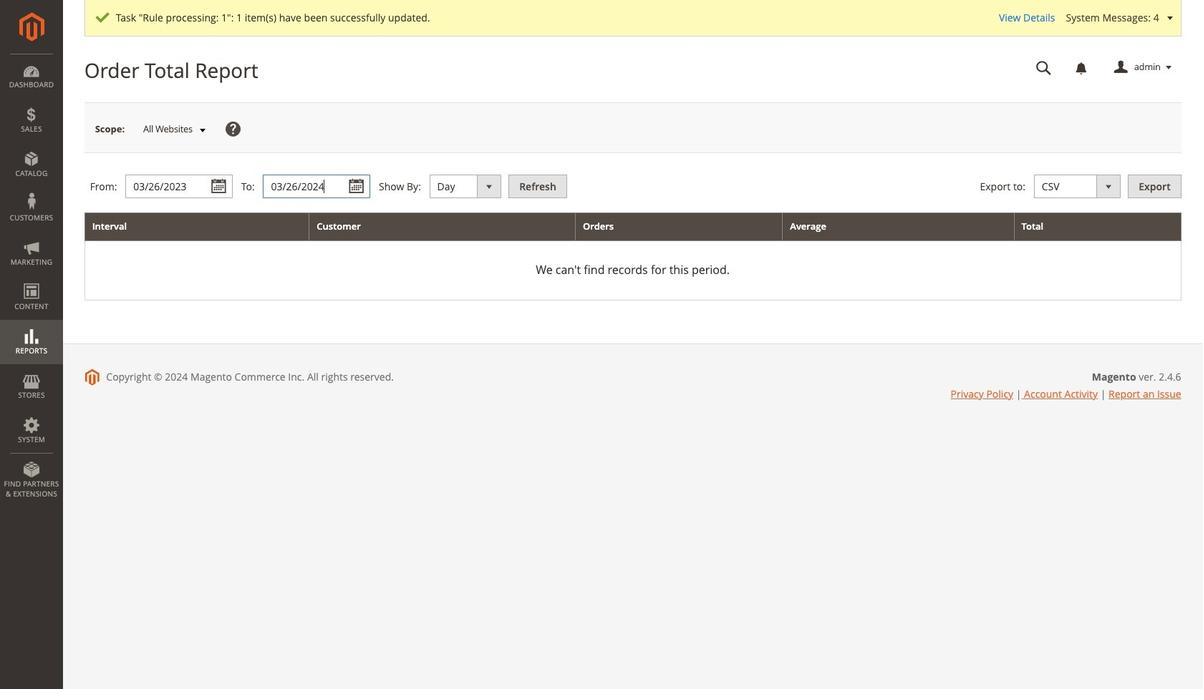Task type: locate. For each thing, give the bounding box(es) containing it.
menu bar
[[0, 54, 63, 507]]

magento admin panel image
[[19, 12, 44, 42]]

None text field
[[1026, 55, 1062, 80], [125, 175, 233, 199], [263, 175, 371, 199], [1026, 55, 1062, 80], [125, 175, 233, 199], [263, 175, 371, 199]]



